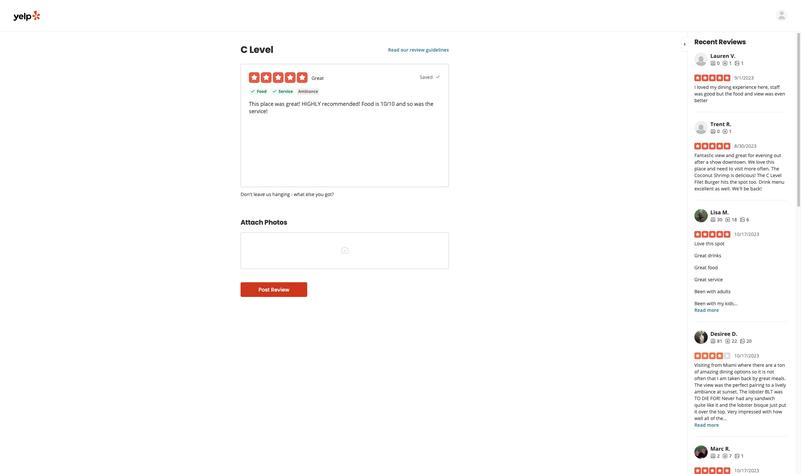 Task type: locate. For each thing, give the bounding box(es) containing it.
1 vertical spatial my
[[718, 301, 724, 307]]

friends element down desiree
[[711, 338, 723, 345]]

0 vertical spatial read more button
[[695, 307, 719, 314]]

read inside dropdown button
[[695, 307, 706, 314]]

reviews element
[[723, 60, 732, 67], [723, 128, 732, 135], [725, 217, 737, 223], [725, 338, 737, 345], [723, 453, 732, 460]]

and inside this place was great! highly recommended! food is 10/10 and so was the service!
[[396, 100, 406, 108]]

read down "been with my kids…"
[[695, 307, 706, 314]]

2 vertical spatial 16 friends v2 image
[[711, 454, 716, 459]]

3 5 star rating image from the top
[[695, 231, 731, 238]]

2 vertical spatial is
[[762, 369, 766, 375]]

top.
[[718, 409, 726, 415]]

read more button for desiree d.
[[695, 422, 719, 429]]

5 star rating image down 2
[[695, 468, 731, 475]]

0 vertical spatial food
[[257, 89, 267, 94]]

5 star rating image for marc r.
[[695, 468, 731, 475]]

0 vertical spatial a
[[706, 159, 709, 165]]

None radio
[[249, 72, 260, 83], [261, 72, 272, 83], [273, 72, 284, 83], [297, 72, 308, 83], [249, 72, 260, 83], [261, 72, 272, 83], [273, 72, 284, 83], [297, 72, 308, 83]]

0 horizontal spatial great
[[736, 152, 747, 159]]

friends element for lauren
[[711, 60, 720, 67]]

recommended!
[[322, 100, 360, 108]]

0 vertical spatial level
[[249, 43, 273, 56]]

1 vertical spatial i
[[717, 376, 719, 382]]

so right 10/10
[[407, 100, 413, 108]]

16 review v2 image for lisa
[[725, 217, 731, 223]]

2 read more button from the top
[[695, 422, 719, 429]]

1 vertical spatial read more button
[[695, 422, 719, 429]]

better
[[695, 97, 708, 104]]

and down experience
[[745, 91, 753, 97]]

0 horizontal spatial i
[[695, 84, 696, 90]]

dining inside visiting from miami where there are a ton of amazing dining options so it is not often that i am taken back by great meals. the view was the perfect pairing to a lively ambiance at sunset. the lobster blt was to die for! never had any sandwich quite like it and the lobster bisque just put it over the top. very impressed with how well all of the… read more
[[720, 369, 733, 375]]

food
[[257, 89, 267, 94], [362, 100, 374, 108]]

food right topic food detected in review image
[[257, 89, 267, 94]]

read left the our
[[388, 47, 400, 53]]

1 vertical spatial with
[[707, 301, 716, 307]]

2 vertical spatial read
[[695, 422, 706, 429]]

16 review v2 image for marc
[[723, 454, 728, 459]]

1 vertical spatial to
[[766, 382, 770, 389]]

v.
[[731, 52, 736, 60]]

read more button down "been with my kids…"
[[695, 307, 719, 314]]

leave
[[254, 191, 265, 198]]

friends element down 'marc'
[[711, 453, 720, 460]]

view up show
[[715, 152, 725, 159]]

16 friends v2 image left 2
[[711, 454, 716, 459]]

friends element containing 2
[[711, 453, 720, 460]]

reviews element down d.
[[725, 338, 737, 345]]

0 vertical spatial 16 friends v2 image
[[711, 61, 716, 66]]

1 for lauren reviews element
[[729, 60, 732, 66]]

r. for trent r.
[[727, 121, 732, 128]]

1 horizontal spatial view
[[715, 152, 725, 159]]

1 vertical spatial level
[[771, 172, 782, 179]]

a right are
[[774, 362, 777, 369]]

my inside i loved my dining experience here, staff was good but the food and view was even better
[[710, 84, 717, 90]]

was down lively
[[774, 389, 783, 395]]

view inside i loved my dining experience here, staff was good but the food and view was even better
[[754, 91, 764, 97]]

2 horizontal spatial it
[[758, 369, 761, 375]]

don't
[[241, 191, 252, 198]]

a inside fantastic view and great for evening out after a show downtown.  we love this place and need to visit more often.  the coconut shrimp is delicious!  the c level filet burger hits the spot too.  drink menu excellent as well.  we'll be back!
[[706, 159, 709, 165]]

4 friends element from the top
[[711, 338, 723, 345]]

0 vertical spatial my
[[710, 84, 717, 90]]

photos element right the 22
[[740, 338, 752, 345]]

0 horizontal spatial place
[[260, 100, 274, 108]]

photo of desiree d. image
[[695, 331, 708, 344]]

0 vertical spatial dining
[[718, 84, 732, 90]]

the inside this place was great! highly recommended! food is 10/10 and so was the service!
[[425, 100, 434, 108]]

place inside fantastic view and great for evening out after a show downtown.  we love this place and need to visit more often.  the coconut shrimp is delicious!  the c level filet burger hits the spot too.  drink menu excellent as well.  we'll be back!
[[695, 166, 706, 172]]

10/17/2023
[[735, 231, 759, 238], [735, 353, 759, 359], [735, 468, 759, 474]]

friends element down lisa
[[711, 217, 723, 223]]

even
[[775, 91, 785, 97]]

i left loved
[[695, 84, 696, 90]]

2 vertical spatial it
[[695, 409, 697, 415]]

4 5 star rating image from the top
[[695, 468, 731, 475]]

None radio
[[285, 72, 296, 83]]

0 vertical spatial of
[[695, 369, 699, 375]]

0 horizontal spatial level
[[249, 43, 273, 56]]

reviews element right 2
[[723, 453, 732, 460]]

0 vertical spatial with
[[707, 289, 716, 295]]

is
[[375, 100, 379, 108], [731, 172, 734, 179], [762, 369, 766, 375]]

16 photos v2 image right 7
[[735, 454, 740, 459]]

1 vertical spatial dining
[[720, 369, 733, 375]]

c inside fantastic view and great for evening out after a show downtown.  we love this place and need to visit more often.  the coconut shrimp is delicious!  the c level filet burger hits the spot too.  drink menu excellent as well.  we'll be back!
[[766, 172, 769, 179]]

1 vertical spatial so
[[752, 369, 757, 375]]

lobster down any
[[738, 402, 753, 409]]

the inside fantastic view and great for evening out after a show downtown.  we love this place and need to visit more often.  the coconut shrimp is delicious!  the c level filet burger hits the spot too.  drink menu excellent as well.  we'll be back!
[[730, 179, 737, 185]]

this right love
[[706, 241, 714, 247]]

by
[[753, 376, 758, 382]]

i
[[695, 84, 696, 90], [717, 376, 719, 382]]

16 review v2 image for trent
[[723, 129, 728, 134]]

1 horizontal spatial food
[[362, 100, 374, 108]]

service
[[708, 277, 723, 283]]

the up sunset.
[[725, 382, 732, 389]]

i inside visiting from miami where there are a ton of amazing dining options so it is not often that i am taken back by great meals. the view was the perfect pairing to a lively ambiance at sunset. the lobster blt was to die for! never had any sandwich quite like it and the lobster bisque just put it over the top. very impressed with how well all of the… read more
[[717, 376, 719, 382]]

2 been from the top
[[695, 301, 706, 307]]

1 vertical spatial is
[[731, 172, 734, 179]]

16 review v2 image down trent r.
[[723, 129, 728, 134]]

0 vertical spatial 16 friends v2 image
[[711, 129, 716, 134]]

photos element
[[735, 60, 744, 67], [740, 217, 749, 223], [740, 338, 752, 345], [735, 453, 744, 460]]

with inside visiting from miami where there are a ton of amazing dining options so it is not often that i am taken back by great meals. the view was the perfect pairing to a lively ambiance at sunset. the lobster blt was to die for! never had any sandwich quite like it and the lobster bisque just put it over the top. very impressed with how well all of the… read more
[[763, 409, 772, 415]]

0 vertical spatial been
[[695, 289, 706, 295]]

16 friends v2 image for lauren v.
[[711, 61, 716, 66]]

dining up the but
[[718, 84, 732, 90]]

great up ambiance
[[312, 75, 324, 81]]

as
[[715, 186, 720, 192]]

love this spot
[[695, 241, 725, 247]]

so inside this place was great! highly recommended! food is 10/10 and so was the service!
[[407, 100, 413, 108]]

more inside fantastic view and great for evening out after a show downtown.  we love this place and need to visit more often.  the coconut shrimp is delicious!  the c level filet burger hits the spot too.  drink menu excellent as well.  we'll be back!
[[744, 166, 756, 172]]

photos element down v.
[[735, 60, 744, 67]]

reviews element containing 7
[[723, 453, 732, 460]]

16 review v2 image left 7
[[723, 454, 728, 459]]

lobster down pairing
[[749, 389, 764, 395]]

16 photos v2 image
[[735, 61, 740, 66], [740, 217, 745, 223], [740, 339, 745, 344], [735, 454, 740, 459]]

a up blt
[[772, 382, 774, 389]]

spot up drinks
[[715, 241, 725, 247]]

0 vertical spatial it
[[758, 369, 761, 375]]

8/30/2023
[[735, 143, 757, 149]]

1 vertical spatial food
[[708, 265, 718, 271]]

the up we'll at the top right
[[730, 179, 737, 185]]

been with my kids…
[[695, 301, 738, 307]]

0 vertical spatial i
[[695, 84, 696, 90]]

friends element for desiree
[[711, 338, 723, 345]]

close sidebar icon image
[[682, 41, 688, 47], [682, 41, 688, 47]]

0 horizontal spatial c
[[241, 43, 248, 56]]

review
[[271, 286, 289, 294]]

to
[[729, 166, 733, 172], [766, 382, 770, 389]]

view
[[754, 91, 764, 97], [715, 152, 725, 159], [704, 382, 714, 389]]

dining inside i loved my dining experience here, staff was good but the food and view was even better
[[718, 84, 732, 90]]

marc r.
[[711, 446, 730, 453]]

the
[[771, 166, 779, 172], [757, 172, 765, 179], [695, 382, 703, 389], [739, 389, 748, 395]]

1 vertical spatial c
[[766, 172, 769, 179]]

great down love
[[695, 253, 707, 259]]

1 vertical spatial of
[[711, 416, 715, 422]]

attach photos image
[[341, 247, 349, 255]]

and
[[745, 91, 753, 97], [396, 100, 406, 108], [726, 152, 735, 159], [707, 166, 716, 172], [720, 402, 728, 409]]

photos element for desiree d.
[[740, 338, 752, 345]]

coconut
[[695, 172, 713, 179]]

1 horizontal spatial great
[[759, 376, 770, 382]]

2 vertical spatial view
[[704, 382, 714, 389]]

lobster
[[749, 389, 764, 395], [738, 402, 753, 409]]

r.
[[727, 121, 732, 128], [725, 446, 730, 453]]

friends element containing 30
[[711, 217, 723, 223]]

staff
[[770, 84, 780, 90]]

is right shrimp
[[731, 172, 734, 179]]

options
[[734, 369, 751, 375]]

of up often
[[695, 369, 699, 375]]

food down experience
[[733, 91, 744, 97]]

3 friends element from the top
[[711, 217, 723, 223]]

experience
[[733, 84, 757, 90]]

7
[[729, 453, 732, 460]]

been down the great service at right bottom
[[695, 289, 706, 295]]

read more button for lisa m.
[[695, 307, 719, 314]]

great for great food
[[695, 265, 707, 271]]

5 star rating image up love this spot
[[695, 231, 731, 238]]

1 horizontal spatial is
[[731, 172, 734, 179]]

great for great service
[[695, 277, 707, 283]]

0 vertical spatial c
[[241, 43, 248, 56]]

0 vertical spatial is
[[375, 100, 379, 108]]

read down well
[[695, 422, 706, 429]]

reviews element containing 18
[[725, 217, 737, 223]]

fantastic
[[695, 152, 714, 159]]

reviews element for lauren
[[723, 60, 732, 67]]

2 vertical spatial 10/17/2023
[[735, 468, 759, 474]]

a down fantastic
[[706, 159, 709, 165]]

this
[[249, 100, 259, 108]]

desiree
[[711, 331, 731, 338]]

0 vertical spatial spot
[[738, 179, 748, 185]]

the down the saved
[[425, 100, 434, 108]]

1 horizontal spatial i
[[717, 376, 719, 382]]

here,
[[758, 84, 769, 90]]

friends element
[[711, 60, 720, 67], [711, 128, 720, 135], [711, 217, 723, 223], [711, 338, 723, 345], [711, 453, 720, 460]]

downtown.
[[723, 159, 747, 165]]

photos element containing 6
[[740, 217, 749, 223]]

for
[[748, 152, 755, 159]]

my for kids…
[[718, 301, 724, 307]]

2 0 from the top
[[717, 128, 720, 135]]

1 horizontal spatial spot
[[738, 179, 748, 185]]

1 vertical spatial view
[[715, 152, 725, 159]]

1 for trent's reviews element
[[729, 128, 732, 135]]

16 review v2 image
[[723, 61, 728, 66], [723, 129, 728, 134], [725, 217, 731, 223], [723, 454, 728, 459]]

loved
[[697, 84, 709, 90]]

1 vertical spatial r.
[[725, 446, 730, 453]]

show
[[710, 159, 722, 165]]

place
[[260, 100, 274, 108], [695, 166, 706, 172]]

1 vertical spatial food
[[362, 100, 374, 108]]

great food
[[695, 265, 718, 271]]

die
[[702, 396, 709, 402]]

2 16 friends v2 image from the top
[[711, 217, 716, 223]]

friends element for trent
[[711, 128, 720, 135]]

visit
[[735, 166, 743, 172]]

16 review v2 image for lauren
[[723, 61, 728, 66]]

5 star rating image
[[695, 75, 731, 81], [695, 143, 731, 150], [695, 231, 731, 238], [695, 468, 731, 475]]

1 been from the top
[[695, 289, 706, 295]]

0 horizontal spatial view
[[704, 382, 714, 389]]

been up read more
[[695, 301, 706, 307]]

very
[[728, 409, 737, 415]]

lisa
[[711, 209, 721, 216]]

1 right 7
[[741, 453, 744, 460]]

more down we
[[744, 166, 756, 172]]

2 friends element from the top
[[711, 128, 720, 135]]

to
[[695, 396, 701, 402]]

more down all
[[707, 422, 719, 429]]

2 vertical spatial with
[[763, 409, 772, 415]]

1 up 9/1/2023 at the right top of the page
[[741, 60, 744, 66]]

and up the downtown.
[[726, 152, 735, 159]]

reviews element for trent
[[723, 128, 732, 135]]

1 vertical spatial 16 friends v2 image
[[711, 217, 716, 223]]

2 10/17/2023 from the top
[[735, 353, 759, 359]]

the…
[[716, 416, 727, 422]]

5 star rating image up loved
[[695, 75, 731, 81]]

0 vertical spatial view
[[754, 91, 764, 97]]

it right like
[[716, 402, 718, 409]]

read more
[[695, 307, 719, 314]]

with down the great service at right bottom
[[707, 289, 716, 295]]

reviews element for lisa
[[725, 217, 737, 223]]

1 horizontal spatial this
[[767, 159, 775, 165]]

so inside visiting from miami where there are a ton of amazing dining options so it is not often that i am taken back by great meals. the view was the perfect pairing to a lively ambiance at sunset. the lobster blt was to die for! never had any sandwich quite like it and the lobster bisque just put it over the top. very impressed with how well all of the… read more
[[752, 369, 757, 375]]

1 read more button from the top
[[695, 307, 719, 314]]

1 vertical spatial 16 friends v2 image
[[711, 339, 716, 344]]

and right 10/10
[[396, 100, 406, 108]]

16 photos v2 image down v.
[[735, 61, 740, 66]]

i left am
[[717, 376, 719, 382]]

1 horizontal spatial level
[[771, 172, 782, 179]]

0 down lauren
[[717, 60, 720, 66]]

1 vertical spatial 10/17/2023
[[735, 353, 759, 359]]

great up the downtown.
[[736, 152, 747, 159]]

love
[[756, 159, 765, 165]]

0 vertical spatial 10/17/2023
[[735, 231, 759, 238]]

been with adults
[[695, 289, 731, 295]]

reviews element down 'lauren v.'
[[723, 60, 732, 67]]

16 photos v2 image left 20
[[740, 339, 745, 344]]

0 vertical spatial 0
[[717, 60, 720, 66]]

great down the not in the bottom right of the page
[[759, 376, 770, 382]]

0 horizontal spatial is
[[375, 100, 379, 108]]

my
[[710, 84, 717, 90], [718, 301, 724, 307]]

recent
[[695, 37, 718, 47]]

with up read more
[[707, 301, 716, 307]]

2 horizontal spatial is
[[762, 369, 766, 375]]

1 vertical spatial this
[[706, 241, 714, 247]]

0 vertical spatial this
[[767, 159, 775, 165]]

1 5 star rating image from the top
[[695, 75, 731, 81]]

1 vertical spatial place
[[695, 166, 706, 172]]

often
[[695, 376, 706, 382]]

is left 10/10
[[375, 100, 379, 108]]

dining
[[718, 84, 732, 90], [720, 369, 733, 375]]

to down the downtown.
[[729, 166, 733, 172]]

16 photos v2 image left the 6
[[740, 217, 745, 223]]

1 horizontal spatial my
[[718, 301, 724, 307]]

This place was great! HIGHLY recommended! Food is 10/10 and so was the service! text field
[[249, 100, 441, 115]]

with down bisque
[[763, 409, 772, 415]]

3 16 friends v2 image from the top
[[711, 454, 716, 459]]

3 10/17/2023 from the top
[[735, 468, 759, 474]]

1 horizontal spatial it
[[716, 402, 718, 409]]

so
[[407, 100, 413, 108], [752, 369, 757, 375]]

my up good
[[710, 84, 717, 90]]

topic food detected in review image
[[250, 89, 256, 94]]

fantastic view and great for evening out after a show downtown.  we love this place and need to visit more often.  the coconut shrimp is delicious!  the c level filet burger hits the spot too.  drink menu excellent as well.  we'll be back!
[[695, 152, 785, 192]]

my left kids…
[[718, 301, 724, 307]]

0 vertical spatial r.
[[727, 121, 732, 128]]

reviews element for desiree
[[725, 338, 737, 345]]

1 horizontal spatial c
[[766, 172, 769, 179]]

1 0 from the top
[[717, 60, 720, 66]]

friends element containing 81
[[711, 338, 723, 345]]

5 star rating image up fantastic
[[695, 143, 731, 150]]

0 for lauren
[[717, 60, 720, 66]]

not
[[767, 369, 774, 375]]

sunset.
[[723, 389, 738, 395]]

1 friends element from the top
[[711, 60, 720, 67]]

this down the evening
[[767, 159, 775, 165]]

reviews element containing 22
[[725, 338, 737, 345]]

16 friends v2 image down trent
[[711, 129, 716, 134]]

photos element right 7
[[735, 453, 744, 460]]

of right all
[[711, 416, 715, 422]]

and up top.
[[720, 402, 728, 409]]

place right 'this'
[[260, 100, 274, 108]]

was
[[695, 91, 703, 97], [765, 91, 774, 97], [275, 100, 285, 108], [414, 100, 424, 108], [715, 382, 723, 389], [774, 389, 783, 395]]

love
[[695, 241, 705, 247]]

post
[[259, 286, 270, 294]]

photo of lisa m. image
[[695, 209, 708, 223]]

spot down delicious!
[[738, 179, 748, 185]]

0 horizontal spatial my
[[710, 84, 717, 90]]

am
[[720, 376, 727, 382]]

0 vertical spatial more
[[744, 166, 756, 172]]

1 16 friends v2 image from the top
[[711, 61, 716, 66]]

0 horizontal spatial so
[[407, 100, 413, 108]]

view down here,
[[754, 91, 764, 97]]

this place was great! highly recommended! food is 10/10 and so was the service!
[[249, 100, 435, 115]]

photos element containing 20
[[740, 338, 752, 345]]

16 friends v2 image left the 81
[[711, 339, 716, 344]]

1 vertical spatial great
[[759, 376, 770, 382]]

is inside visiting from miami where there are a ton of amazing dining options so it is not often that i am taken back by great meals. the view was the perfect pairing to a lively ambiance at sunset. the lobster blt was to die for! never had any sandwich quite like it and the lobster bisque just put it over the top. very impressed with how well all of the… read more
[[762, 369, 766, 375]]

put
[[779, 402, 786, 409]]

1 horizontal spatial food
[[733, 91, 744, 97]]

2 16 friends v2 image from the top
[[711, 339, 716, 344]]

1 down trent r.
[[729, 128, 732, 135]]

16 friends v2 image down lauren
[[711, 61, 716, 66]]

friends element down lauren
[[711, 60, 720, 67]]

0 vertical spatial read
[[388, 47, 400, 53]]

0 horizontal spatial food
[[708, 265, 718, 271]]

2 5 star rating image from the top
[[695, 143, 731, 150]]

reviews element down m.
[[725, 217, 737, 223]]

the right the but
[[725, 91, 732, 97]]

0 vertical spatial to
[[729, 166, 733, 172]]

1 down v.
[[729, 60, 732, 66]]

0 vertical spatial food
[[733, 91, 744, 97]]

1 vertical spatial 0
[[717, 128, 720, 135]]

0 vertical spatial so
[[407, 100, 413, 108]]

0 vertical spatial great
[[736, 152, 747, 159]]

the down often
[[695, 382, 703, 389]]

miami
[[723, 362, 737, 369]]

10/17/2023 for lisa m.
[[735, 231, 759, 238]]

1 horizontal spatial of
[[711, 416, 715, 422]]

0 vertical spatial place
[[260, 100, 274, 108]]

where
[[738, 362, 752, 369]]

2 vertical spatial more
[[707, 422, 719, 429]]

1 horizontal spatial place
[[695, 166, 706, 172]]

great for great drinks
[[695, 253, 707, 259]]

30
[[717, 217, 723, 223]]

lisa m.
[[711, 209, 729, 216]]

view down that
[[704, 382, 714, 389]]

after
[[695, 159, 705, 165]]

5 friends element from the top
[[711, 453, 720, 460]]

16 friends v2 image
[[711, 129, 716, 134], [711, 217, 716, 223]]

1 horizontal spatial to
[[766, 382, 770, 389]]

level up menu
[[771, 172, 782, 179]]

5 star rating image for lauren v.
[[695, 75, 731, 81]]

friends element for marc
[[711, 453, 720, 460]]

0 down trent
[[717, 128, 720, 135]]

been for been with my kids…
[[695, 301, 706, 307]]

great inside visiting from miami where there are a ton of amazing dining options so it is not often that i am taken back by great meals. the view was the perfect pairing to a lively ambiance at sunset. the lobster blt was to die for! never had any sandwich quite like it and the lobster bisque just put it over the top. very impressed with how well all of the… read more
[[759, 376, 770, 382]]

to up blt
[[766, 382, 770, 389]]

great
[[736, 152, 747, 159], [759, 376, 770, 382]]

just
[[770, 402, 778, 409]]

16 review v2 image down 'lauren v.'
[[723, 61, 728, 66]]

0 horizontal spatial it
[[695, 409, 697, 415]]

2 horizontal spatial view
[[754, 91, 764, 97]]

great down great food
[[695, 277, 707, 283]]

view inside fantastic view and great for evening out after a show downtown.  we love this place and need to visit more often.  the coconut shrimp is delicious!  the c level filet burger hits the spot too.  drink menu excellent as well.  we'll be back!
[[715, 152, 725, 159]]

9/1/2023
[[735, 75, 754, 81]]

friends element down trent
[[711, 128, 720, 135]]

great down great drinks
[[695, 265, 707, 271]]

that
[[707, 376, 716, 382]]

5 star rating image for trent r.
[[695, 143, 731, 150]]

1 16 friends v2 image from the top
[[711, 129, 716, 134]]

16 friends v2 image
[[711, 61, 716, 66], [711, 339, 716, 344], [711, 454, 716, 459]]

great inside fantastic view and great for evening out after a show downtown.  we love this place and need to visit more often.  the coconut shrimp is delicious!  the c level filet burger hits the spot too.  drink menu excellent as well.  we'll be back!
[[736, 152, 747, 159]]

16 friends v2 image for marc r.
[[711, 454, 716, 459]]

read for read our review guidelines
[[388, 47, 400, 53]]

was down the saved
[[414, 100, 424, 108]]

1 vertical spatial it
[[716, 402, 718, 409]]

0 horizontal spatial of
[[695, 369, 699, 375]]

was left the great!
[[275, 100, 285, 108]]

review
[[410, 47, 425, 53]]

1 vertical spatial read
[[695, 307, 706, 314]]

0 horizontal spatial spot
[[715, 241, 725, 247]]

0 horizontal spatial to
[[729, 166, 733, 172]]

1 10/17/2023 from the top
[[735, 231, 759, 238]]

photos element right 18
[[740, 217, 749, 223]]

16 friends v2 image left 30
[[711, 217, 716, 223]]

1 horizontal spatial so
[[752, 369, 757, 375]]



Task type: vqa. For each thing, say whether or not it's contained in the screenshot.
the r. associated with Marc R.
yes



Task type: describe. For each thing, give the bounding box(es) containing it.
great for great
[[312, 75, 324, 81]]

16 friends v2 image for lisa m.
[[711, 217, 716, 223]]

menu
[[772, 179, 785, 185]]

read inside visiting from miami where there are a ton of amazing dining options so it is not often that i am taken back by great meals. the view was the perfect pairing to a lively ambiance at sunset. the lobster blt was to die for! never had any sandwich quite like it and the lobster bisque just put it over the top. very impressed with how well all of the… read more
[[695, 422, 706, 429]]

16 friends v2 image for desiree d.
[[711, 339, 716, 344]]

16 photos v2 image for m.
[[740, 217, 745, 223]]

81
[[717, 338, 723, 345]]

good
[[704, 91, 715, 97]]

are
[[766, 362, 773, 369]]

the down like
[[710, 409, 717, 415]]

to inside visiting from miami where there are a ton of amazing dining options so it is not often that i am taken back by great meals. the view was the perfect pairing to a lively ambiance at sunset. the lobster blt was to die for! never had any sandwich quite like it and the lobster bisque just put it over the top. very impressed with how well all of the… read more
[[766, 382, 770, 389]]

we
[[748, 159, 755, 165]]

10/10
[[381, 100, 395, 108]]

photo of lauren v. image
[[695, 53, 708, 66]]

photo of trent r. image
[[695, 121, 708, 134]]

all
[[704, 416, 709, 422]]

post review button
[[241, 283, 307, 297]]

level inside fantastic view and great for evening out after a show downtown.  we love this place and need to visit more often.  the coconut shrimp is delicious!  the c level filet burger hits the spot too.  drink menu excellent as well.  we'll be back!
[[771, 172, 782, 179]]

and inside i loved my dining experience here, staff was good but the food and view was even better
[[745, 91, 753, 97]]

well.
[[721, 186, 731, 192]]

attach
[[241, 218, 263, 227]]

my for dining
[[710, 84, 717, 90]]

taken
[[728, 376, 740, 382]]

be
[[744, 186, 749, 192]]

shrimp
[[714, 172, 730, 179]]

16 checkmark v2 image
[[435, 74, 441, 80]]

post review
[[259, 286, 289, 294]]

any
[[746, 396, 754, 402]]

need
[[717, 166, 728, 172]]

photos element for lauren v.
[[735, 60, 744, 67]]

the right often.
[[771, 166, 779, 172]]

the up the very
[[729, 402, 736, 409]]

16 photos v2 image for r.
[[735, 454, 740, 459]]

2 vertical spatial a
[[772, 382, 774, 389]]

the down perfect
[[739, 389, 748, 395]]

more inside visiting from miami where there are a ton of amazing dining options so it is not often that i am taken back by great meals. the view was the perfect pairing to a lively ambiance at sunset. the lobster blt was to die for! never had any sandwich quite like it and the lobster bisque just put it over the top. very impressed with how well all of the… read more
[[707, 422, 719, 429]]

this inside fantastic view and great for evening out after a show downtown.  we love this place and need to visit more often.  the coconut shrimp is delicious!  the c level filet burger hits the spot too.  drink menu excellent as well.  we'll be back!
[[767, 159, 775, 165]]

friends element for lisa
[[711, 217, 723, 223]]

20
[[747, 338, 752, 345]]

trent
[[711, 121, 725, 128]]

photos
[[265, 218, 287, 227]]

1 for lauren v. the photos element
[[741, 60, 744, 66]]

visiting from miami where there are a ton of amazing dining options so it is not often that i am taken back by great meals. the view was the perfect pairing to a lively ambiance at sunset. the lobster blt was to die for! never had any sandwich quite like it and the lobster bisque just put it over the top. very impressed with how well all of the… read more
[[695, 362, 786, 429]]

and down show
[[707, 166, 716, 172]]

is inside this place was great! highly recommended! food is 10/10 and so was the service!
[[375, 100, 379, 108]]

sandwich
[[755, 396, 775, 402]]

6
[[747, 217, 749, 223]]

i loved my dining experience here, staff was good but the food and view was even better
[[695, 84, 785, 104]]

delicious!
[[736, 172, 756, 179]]

pairing
[[750, 382, 765, 389]]

22
[[732, 338, 737, 345]]

photos element for marc r.
[[735, 453, 744, 460]]

how
[[773, 409, 782, 415]]

visiting
[[695, 362, 710, 369]]

5 star rating image for lisa m.
[[695, 231, 731, 238]]

great drinks
[[695, 253, 722, 259]]

hits
[[721, 179, 729, 185]]

was up better
[[695, 91, 703, 97]]

1 vertical spatial lobster
[[738, 402, 753, 409]]

with for adults
[[707, 289, 716, 295]]

burger
[[705, 179, 720, 185]]

photos element for lisa m.
[[740, 217, 749, 223]]

the inside i loved my dining experience here, staff was good but the food and view was even better
[[725, 91, 732, 97]]

excellent
[[695, 186, 714, 192]]

10/17/2023 for marc r.
[[735, 468, 759, 474]]

quite
[[695, 402, 706, 409]]

16 review v2 image
[[725, 339, 731, 344]]

was down staff
[[765, 91, 774, 97]]

m.
[[723, 209, 729, 216]]

our
[[401, 47, 409, 53]]

photo of marc r. image
[[695, 446, 708, 459]]

back!
[[751, 186, 762, 192]]

often.
[[757, 166, 770, 172]]

4 star rating image
[[695, 353, 731, 360]]

us
[[266, 191, 271, 198]]

food inside this place was great! highly recommended! food is 10/10 and so was the service!
[[362, 100, 374, 108]]

highly
[[302, 100, 321, 108]]

back
[[741, 376, 752, 382]]

well
[[695, 416, 703, 422]]

was up at
[[715, 382, 723, 389]]

1 for the photos element corresponding to marc r.
[[741, 453, 744, 460]]

with for my
[[707, 301, 716, 307]]

recent reviews
[[695, 37, 746, 47]]

and inside visiting from miami where there are a ton of amazing dining options so it is not often that i am taken back by great meals. the view was the perfect pairing to a lively ambiance at sunset. the lobster blt was to die for! never had any sandwich quite like it and the lobster bisque just put it over the top. very impressed with how well all of the… read more
[[720, 402, 728, 409]]

tyler b. image
[[776, 9, 788, 21]]

but
[[717, 91, 724, 97]]

lauren v.
[[711, 52, 736, 60]]

18
[[732, 217, 737, 223]]

16 friends v2 image for trent r.
[[711, 129, 716, 134]]

perfect
[[733, 382, 748, 389]]

attach photos
[[241, 218, 287, 227]]

desiree d.
[[711, 331, 738, 338]]

spot inside fantastic view and great for evening out after a show downtown.  we love this place and need to visit more often.  the coconut shrimp is delicious!  the c level filet burger hits the spot too.  drink menu excellent as well.  we'll be back!
[[738, 179, 748, 185]]

been for been with adults
[[695, 289, 706, 295]]

filet
[[695, 179, 704, 185]]

like
[[707, 402, 714, 409]]

great!
[[286, 100, 300, 108]]

never
[[722, 396, 735, 402]]

from
[[711, 362, 722, 369]]

1 vertical spatial spot
[[715, 241, 725, 247]]

read for read more
[[695, 307, 706, 314]]

i inside i loved my dining experience here, staff was good but the food and view was even better
[[695, 84, 696, 90]]

hanging
[[272, 191, 290, 198]]

too.
[[749, 179, 758, 185]]

service
[[279, 89, 293, 94]]

c level link
[[241, 43, 372, 56]]

0 vertical spatial lobster
[[749, 389, 764, 395]]

ambiance
[[298, 89, 318, 94]]

read our review guidelines link
[[388, 47, 449, 53]]

1 vertical spatial more
[[707, 307, 719, 314]]

0 for trent
[[717, 128, 720, 135]]

16 photos v2 image for d.
[[740, 339, 745, 344]]

0 horizontal spatial this
[[706, 241, 714, 247]]

topic service detected in review image
[[272, 89, 277, 94]]

saved
[[420, 74, 435, 80]]

10/17/2023 for desiree d.
[[735, 353, 759, 359]]

marc
[[711, 446, 724, 453]]

16 photos v2 image for v.
[[735, 61, 740, 66]]

you
[[316, 191, 324, 198]]

topic food detected in review image
[[250, 89, 256, 94]]

meals.
[[772, 376, 786, 382]]

topic service detected in review image
[[272, 89, 277, 94]]

evening
[[756, 152, 773, 159]]

place inside this place was great! highly recommended! food is 10/10 and so was the service!
[[260, 100, 274, 108]]

view inside visiting from miami where there are a ton of amazing dining options so it is not often that i am taken back by great meals. the view was the perfect pairing to a lively ambiance at sunset. the lobster blt was to die for! never had any sandwich quite like it and the lobster bisque just put it over the top. very impressed with how well all of the… read more
[[704, 382, 714, 389]]

the down often.
[[757, 172, 765, 179]]

to inside fantastic view and great for evening out after a show downtown.  we love this place and need to visit more often.  the coconut shrimp is delicious!  the c level filet burger hits the spot too.  drink menu excellent as well.  we'll be back!
[[729, 166, 733, 172]]

d.
[[732, 331, 738, 338]]

drinks
[[708, 253, 722, 259]]

food inside i loved my dining experience here, staff was good but the food and view was even better
[[733, 91, 744, 97]]

impressed
[[739, 409, 761, 415]]

reviews element for marc
[[723, 453, 732, 460]]

is inside fantastic view and great for evening out after a show downtown.  we love this place and need to visit more often.  the coconut shrimp is delicious!  the c level filet burger hits the spot too.  drink menu excellent as well.  we'll be back!
[[731, 172, 734, 179]]

great service
[[695, 277, 723, 283]]

blt
[[765, 389, 773, 395]]

r. for marc r.
[[725, 446, 730, 453]]

out
[[774, 152, 781, 159]]

trent r.
[[711, 121, 732, 128]]

1 vertical spatial a
[[774, 362, 777, 369]]

rating element
[[249, 72, 308, 83]]



